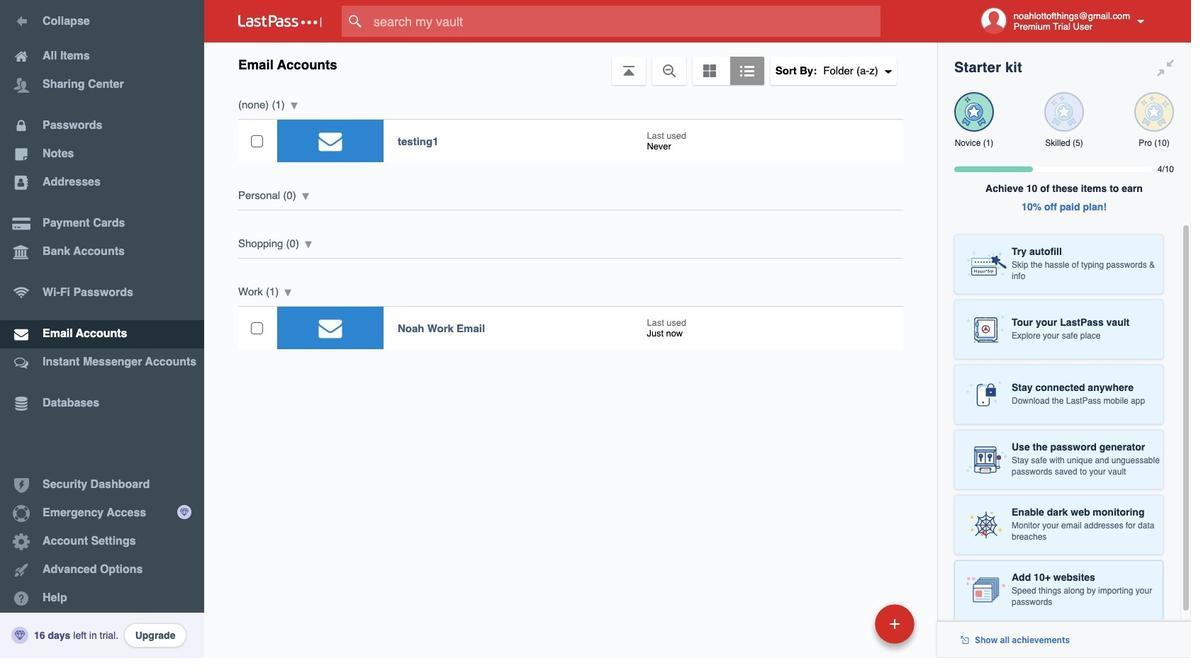 Task type: describe. For each thing, give the bounding box(es) containing it.
new item element
[[778, 604, 920, 645]]

Search search field
[[342, 6, 908, 37]]

main navigation navigation
[[0, 0, 204, 659]]

new item navigation
[[778, 601, 923, 659]]



Task type: locate. For each thing, give the bounding box(es) containing it.
search my vault text field
[[342, 6, 908, 37]]

lastpass image
[[238, 15, 322, 28]]

vault options navigation
[[204, 43, 937, 85]]



